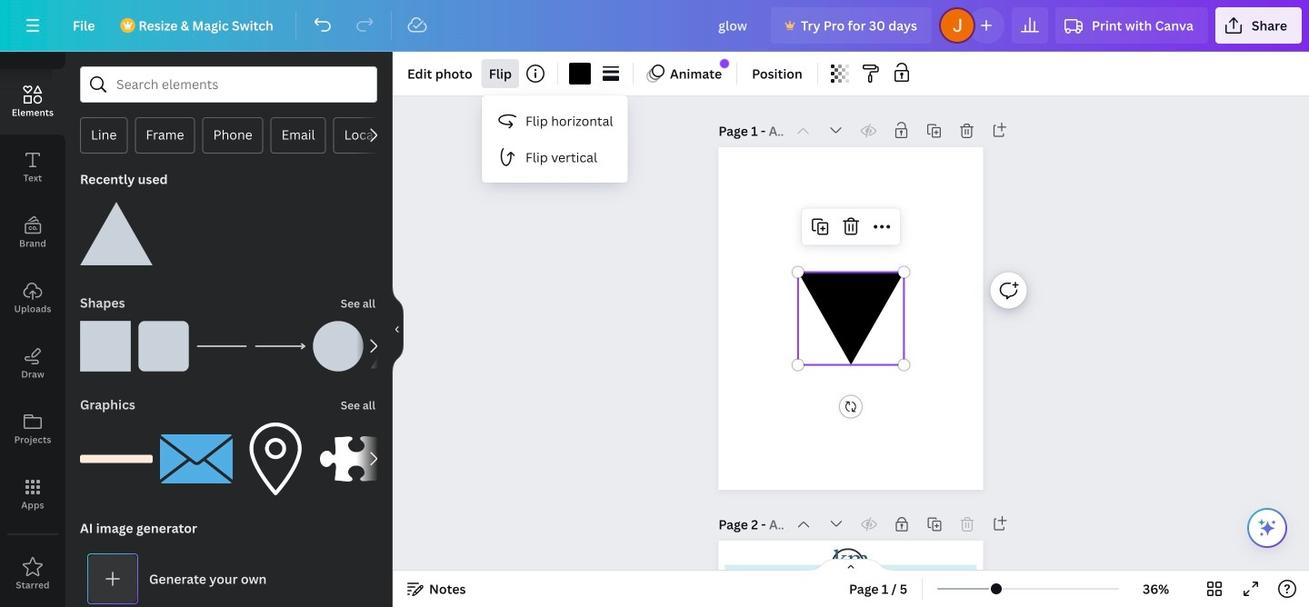 Task type: locate. For each thing, give the bounding box(es) containing it.
0 horizontal spatial add this line to the canvas image
[[196, 321, 247, 372]]

add this line to the canvas image left white circle shape image
[[255, 321, 306, 372]]

rounded square image
[[138, 321, 189, 372]]

#000000 image
[[569, 63, 591, 85], [569, 63, 591, 85]]

1 horizontal spatial add this line to the canvas image
[[255, 321, 306, 372]]

show pages image
[[807, 558, 895, 573]]

Page title text field
[[769, 122, 783, 140]]

add this line to the canvas image
[[196, 321, 247, 372], [255, 321, 306, 372]]

group
[[80, 186, 153, 270], [80, 310, 131, 372], [138, 310, 189, 372], [313, 310, 364, 372], [80, 412, 153, 496], [160, 412, 233, 496], [240, 412, 313, 496]]

1 add this line to the canvas image from the left
[[196, 321, 247, 372]]

2 add this line to the canvas image from the left
[[255, 321, 306, 372]]

letter mailing envelope message image
[[160, 423, 233, 496]]

1 horizontal spatial triangle up image
[[371, 321, 422, 372]]

Page title text field
[[769, 516, 784, 534]]

Design title text field
[[704, 7, 764, 44]]

canva assistant image
[[1257, 517, 1278, 539]]

side panel tab list
[[0, 4, 65, 607]]

triangle up image
[[80, 197, 153, 270], [371, 321, 422, 372]]

0 vertical spatial triangle up image
[[80, 197, 153, 270]]

add this line to the canvas image right rounded square "image"
[[196, 321, 247, 372]]

list
[[482, 95, 628, 183]]



Task type: describe. For each thing, give the bounding box(es) containing it.
Search elements search field
[[116, 67, 341, 102]]

geometric shape icon image
[[80, 423, 153, 496]]

main menu bar
[[0, 0, 1309, 52]]

1 vertical spatial triangle up image
[[371, 321, 422, 372]]

0 horizontal spatial triangle up image
[[80, 197, 153, 270]]

square image
[[80, 321, 131, 372]]

hide image
[[392, 286, 404, 373]]

white circle shape image
[[313, 321, 364, 372]]



Task type: vqa. For each thing, say whether or not it's contained in the screenshot.
bottommost row
no



